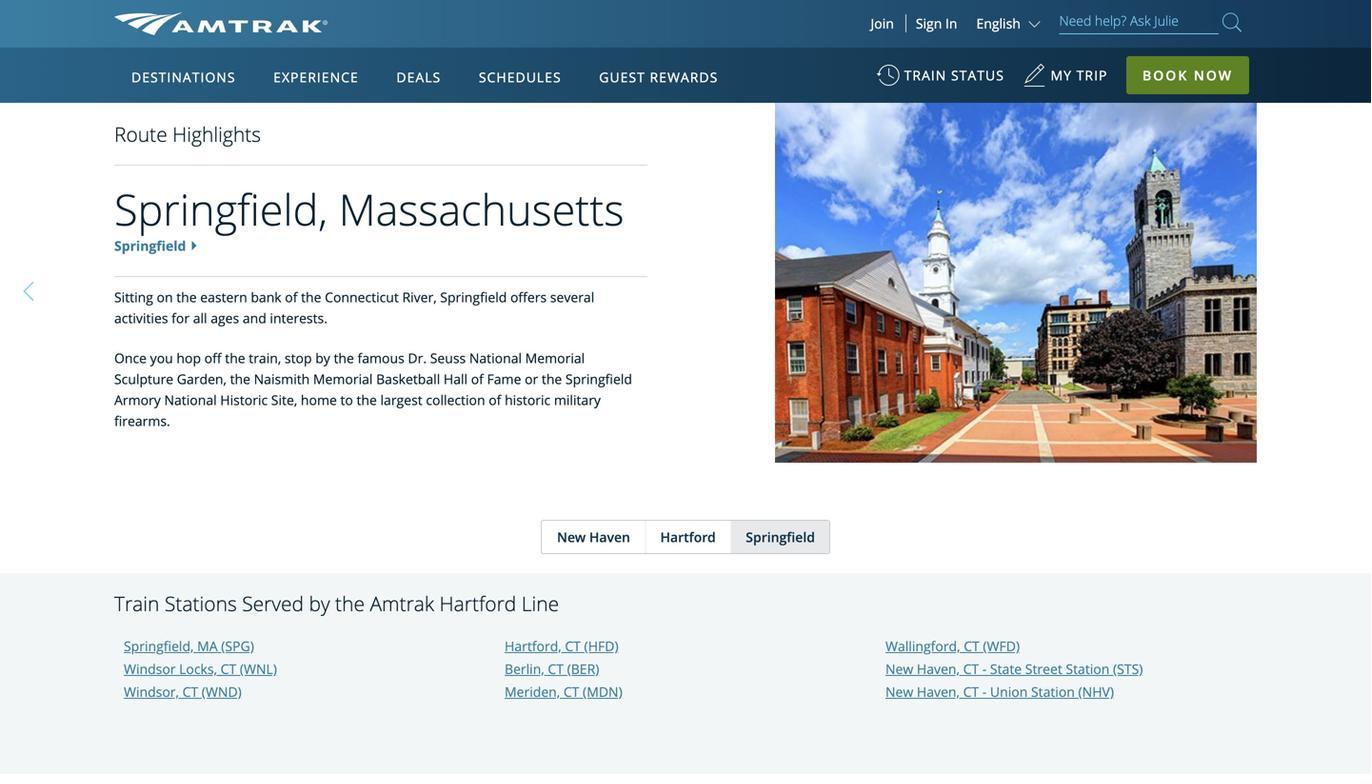 Task type: locate. For each thing, give the bounding box(es) containing it.
join button
[[859, 14, 906, 32]]

interests.
[[270, 309, 328, 327]]

new
[[557, 528, 586, 546], [886, 660, 914, 678], [886, 683, 914, 701]]

historic
[[505, 391, 551, 409]]

1 vertical spatial haven,
[[917, 683, 960, 701]]

1 vertical spatial of
[[471, 370, 484, 388]]

deals
[[397, 68, 441, 86]]

the right to
[[357, 391, 377, 409]]

offers
[[510, 288, 547, 306]]

memorial up or at the left of the page
[[525, 349, 585, 367]]

1 horizontal spatial hartford
[[660, 528, 716, 546]]

(wnd)
[[202, 683, 242, 701]]

1 vertical spatial new
[[886, 660, 914, 678]]

schedules link
[[471, 48, 569, 103]]

station down street
[[1031, 683, 1075, 701]]

2 horizontal spatial of
[[489, 391, 501, 409]]

banner
[[0, 0, 1371, 440]]

springfield
[[114, 237, 186, 255], [440, 288, 507, 306], [566, 370, 632, 388], [746, 528, 815, 546]]

hartford right haven
[[660, 528, 716, 546]]

the left famous
[[334, 349, 354, 367]]

0 vertical spatial memorial
[[525, 349, 585, 367]]

national down garden,
[[164, 391, 217, 409]]

springfield, inside springfield, ma (spg) windsor locks, ct (wnl) windsor, ct (wnd)
[[124, 637, 194, 655]]

ct left the union
[[963, 683, 979, 701]]

0 vertical spatial springfield,
[[114, 180, 328, 238]]

to
[[340, 391, 353, 409]]

springfield link
[[114, 237, 186, 255]]

by right served on the left
[[309, 590, 330, 617]]

hop
[[177, 349, 201, 367]]

hartford left line
[[440, 590, 516, 617]]

by inside once you hop off the train, stop by the famous dr. seuss national memorial sculpture garden, the naismith memorial basketball hall of fame or the springfield armory national historic site, home to the largest collection of historic military firearms.
[[315, 349, 330, 367]]

springfield, ma (spg) windsor locks, ct (wnl) windsor, ct (wnd)
[[124, 637, 277, 701]]

berlin, ct (ber) link
[[505, 660, 599, 678]]

2 - from the top
[[983, 683, 987, 701]]

springfield up on
[[114, 237, 186, 255]]

search icon image
[[1223, 9, 1242, 35]]

0 vertical spatial haven,
[[917, 660, 960, 678]]

highlights
[[173, 121, 261, 148]]

- left state on the bottom right of page
[[983, 660, 987, 678]]

of up the interests.
[[285, 288, 298, 306]]

national up fame
[[469, 349, 522, 367]]

new haven, ct - state street station (sts) link
[[886, 660, 1143, 678]]

springfield,
[[114, 180, 328, 238], [124, 637, 194, 655]]

of inside sitting on the eastern bank of the connecticut river, springfield offers several activities for all ages and interests.
[[285, 288, 298, 306]]

all
[[193, 309, 207, 327]]

0 vertical spatial new
[[557, 528, 586, 546]]

street
[[1025, 660, 1063, 678]]

basketball
[[376, 370, 440, 388]]

1 horizontal spatial national
[[469, 349, 522, 367]]

off
[[204, 349, 222, 367]]

0 horizontal spatial of
[[285, 288, 298, 306]]

0 vertical spatial by
[[315, 349, 330, 367]]

train,
[[249, 349, 281, 367]]

sign in
[[916, 14, 958, 32]]

experience
[[273, 68, 359, 86]]

the
[[176, 288, 197, 306], [301, 288, 321, 306], [225, 349, 245, 367], [334, 349, 354, 367], [230, 370, 250, 388], [542, 370, 562, 388], [357, 391, 377, 409], [335, 590, 365, 617]]

now
[[1194, 66, 1233, 84]]

my
[[1051, 66, 1072, 84]]

springfield right "river," at the top left of page
[[440, 288, 507, 306]]

memorial up to
[[313, 370, 373, 388]]

application
[[185, 159, 642, 426]]

the right on
[[176, 288, 197, 306]]

amtrak image
[[114, 12, 328, 35]]

0 horizontal spatial national
[[164, 391, 217, 409]]

by right 'stop'
[[315, 349, 330, 367]]

book
[[1143, 66, 1189, 84]]

deals button
[[389, 50, 449, 104]]

1 horizontal spatial memorial
[[525, 349, 585, 367]]

springfield inside springfield, massachusetts springfield
[[114, 237, 186, 255]]

sitting on the eastern bank of the connecticut river, springfield offers several activities for all ages and interests.
[[114, 288, 595, 327]]

hartford,
[[505, 637, 562, 655]]

springfield up military
[[566, 370, 632, 388]]

trip
[[1077, 66, 1108, 84]]

train status link
[[877, 57, 1005, 104]]

hartford button
[[645, 521, 730, 554]]

sitting
[[114, 288, 153, 306]]

schedules
[[479, 68, 562, 86]]

of down fame
[[489, 391, 501, 409]]

ct down (ber)
[[564, 683, 579, 701]]

destinations button
[[124, 50, 243, 104]]

1 vertical spatial memorial
[[313, 370, 373, 388]]

banner containing join
[[0, 0, 1371, 440]]

hartford
[[660, 528, 716, 546], [440, 590, 516, 617]]

1 vertical spatial hartford
[[440, 590, 516, 617]]

in
[[946, 14, 958, 32]]

firearms.
[[114, 412, 170, 430]]

- left the union
[[983, 683, 987, 701]]

1 vertical spatial national
[[164, 391, 217, 409]]

guest rewards
[[599, 68, 718, 86]]

1 horizontal spatial of
[[471, 370, 484, 388]]

springfield, inside springfield, massachusetts springfield
[[114, 180, 328, 238]]

regions map image
[[185, 159, 642, 426]]

(nhv)
[[1079, 683, 1114, 701]]

1 vertical spatial springfield,
[[124, 637, 194, 655]]

locks,
[[179, 660, 217, 678]]

collection
[[426, 391, 485, 409]]

experience button
[[266, 50, 366, 104]]

of
[[285, 288, 298, 306], [471, 370, 484, 388], [489, 391, 501, 409]]

of right hall
[[471, 370, 484, 388]]

(hfd)
[[584, 637, 619, 655]]

windsor,
[[124, 683, 179, 701]]

(wnl)
[[240, 660, 277, 678]]

0 vertical spatial hartford
[[660, 528, 716, 546]]

union
[[990, 683, 1028, 701]]

wallingford, ct (wfd) new haven, ct - state street station (sts) new haven, ct - union station (nhv)
[[886, 637, 1143, 701]]

springfield, down highlights
[[114, 180, 328, 238]]

springfield inside sitting on the eastern bank of the connecticut river, springfield offers several activities for all ages and interests.
[[440, 288, 507, 306]]

status
[[951, 66, 1005, 84]]

destinations
[[131, 68, 236, 86]]

the right off
[[225, 349, 245, 367]]

springfield, up the windsor
[[124, 637, 194, 655]]

ct up (ber)
[[565, 637, 581, 655]]

hartford, ct (hfd) link
[[505, 637, 619, 655]]

train
[[904, 66, 947, 84]]

1 haven, from the top
[[917, 660, 960, 678]]

ct up (wnd)
[[221, 660, 236, 678]]

train status
[[904, 66, 1005, 84]]

springfield, massachusetts springfield
[[114, 180, 624, 255]]

garden,
[[177, 370, 227, 388]]

haven
[[589, 528, 630, 546]]

(wfd)
[[983, 637, 1020, 655]]

station up (nhv)
[[1066, 660, 1110, 678]]

springfield right hartford button
[[746, 528, 815, 546]]

windsor
[[124, 660, 176, 678]]

1 vertical spatial -
[[983, 683, 987, 701]]

0 vertical spatial -
[[983, 660, 987, 678]]

for
[[172, 309, 190, 327]]

0 vertical spatial of
[[285, 288, 298, 306]]

station
[[1066, 660, 1110, 678], [1031, 683, 1075, 701]]

activities
[[114, 309, 168, 327]]

springfield, for ma
[[124, 637, 194, 655]]

ct down locks,
[[182, 683, 198, 701]]



Task type: describe. For each thing, give the bounding box(es) containing it.
springfield, ma (spg) link
[[124, 637, 254, 655]]

meriden, ct (mdn) link
[[505, 683, 623, 701]]

my trip
[[1051, 66, 1108, 84]]

ma
[[197, 637, 218, 655]]

hartford, ct (hfd) berlin, ct (ber) meriden, ct (mdn)
[[505, 637, 623, 701]]

1 - from the top
[[983, 660, 987, 678]]

ct down the wallingford, ct (wfd) link
[[963, 660, 979, 678]]

ct down hartford, ct (hfd) link
[[548, 660, 564, 678]]

new haven button
[[542, 521, 645, 554]]

0 horizontal spatial memorial
[[313, 370, 373, 388]]

massachusetts
[[339, 180, 624, 238]]

2 haven, from the top
[[917, 683, 960, 701]]

and
[[243, 309, 266, 327]]

on
[[157, 288, 173, 306]]

0 vertical spatial national
[[469, 349, 522, 367]]

berlin,
[[505, 660, 545, 678]]

new inside new haven button
[[557, 528, 586, 546]]

naismith
[[254, 370, 310, 388]]

famous
[[358, 349, 405, 367]]

meriden,
[[505, 683, 560, 701]]

(ber)
[[567, 660, 599, 678]]

you
[[150, 349, 173, 367]]

guest rewards button
[[592, 50, 726, 104]]

springfield button
[[731, 521, 829, 554]]

guest
[[599, 68, 646, 86]]

wallingford,
[[886, 637, 960, 655]]

windsor, ct (wnd) link
[[124, 683, 242, 701]]

(sts)
[[1113, 660, 1143, 678]]

fame
[[487, 370, 521, 388]]

2 vertical spatial of
[[489, 391, 501, 409]]

military
[[554, 391, 601, 409]]

ct left the (wfd) at right
[[964, 637, 980, 655]]

eastern
[[200, 288, 247, 306]]

springfield inside 'button'
[[746, 528, 815, 546]]

home
[[301, 391, 337, 409]]

served
[[242, 590, 304, 617]]

1 vertical spatial station
[[1031, 683, 1075, 701]]

springfield inside once you hop off the train, stop by the famous dr. seuss national memorial sculpture garden, the naismith memorial basketball hall of fame or the springfield armory national historic site, home to the largest collection of historic military firearms.
[[566, 370, 632, 388]]

line
[[522, 590, 559, 617]]

bank
[[251, 288, 282, 306]]

once
[[114, 349, 147, 367]]

route
[[114, 121, 167, 148]]

join
[[871, 14, 894, 32]]

stop
[[285, 349, 312, 367]]

new haven, ct - union station (nhv) link
[[886, 683, 1114, 701]]

(spg)
[[221, 637, 254, 655]]

connecticut
[[325, 288, 399, 306]]

0 horizontal spatial hartford
[[440, 590, 516, 617]]

sculpture
[[114, 370, 173, 388]]

wallingford, ct (wfd) link
[[886, 637, 1020, 655]]

Please enter your search item search field
[[1059, 10, 1219, 34]]

english
[[977, 14, 1021, 32]]

the up historic
[[230, 370, 250, 388]]

amtrak
[[370, 590, 434, 617]]

sign in button
[[916, 14, 958, 32]]

the right or at the left of the page
[[542, 370, 562, 388]]

route highlights
[[114, 121, 261, 148]]

river,
[[402, 288, 437, 306]]

state
[[990, 660, 1022, 678]]

the up the interests.
[[301, 288, 321, 306]]

stations
[[165, 590, 237, 617]]

rewards
[[650, 68, 718, 86]]

historic
[[220, 391, 268, 409]]

2 vertical spatial new
[[886, 683, 914, 701]]

book now
[[1143, 66, 1233, 84]]

(mdn)
[[583, 683, 623, 701]]

site,
[[271, 391, 297, 409]]

springfield, for massachusetts
[[114, 180, 328, 238]]

armory
[[114, 391, 161, 409]]

train
[[114, 590, 159, 617]]

the left "amtrak"
[[335, 590, 365, 617]]

hartford inside button
[[660, 528, 716, 546]]

0 vertical spatial station
[[1066, 660, 1110, 678]]

train stations served by the amtrak hartford line
[[114, 590, 559, 617]]

seuss
[[430, 349, 466, 367]]

new haven
[[557, 528, 630, 546]]

dr.
[[408, 349, 427, 367]]

english button
[[977, 14, 1045, 32]]

book now button
[[1127, 56, 1249, 94]]

largest
[[380, 391, 423, 409]]

ages
[[211, 309, 239, 327]]

or
[[525, 370, 538, 388]]

hall
[[444, 370, 468, 388]]

1 vertical spatial by
[[309, 590, 330, 617]]

sign
[[916, 14, 942, 32]]



Task type: vqa. For each thing, say whether or not it's contained in the screenshot.
the leftmost 24
no



